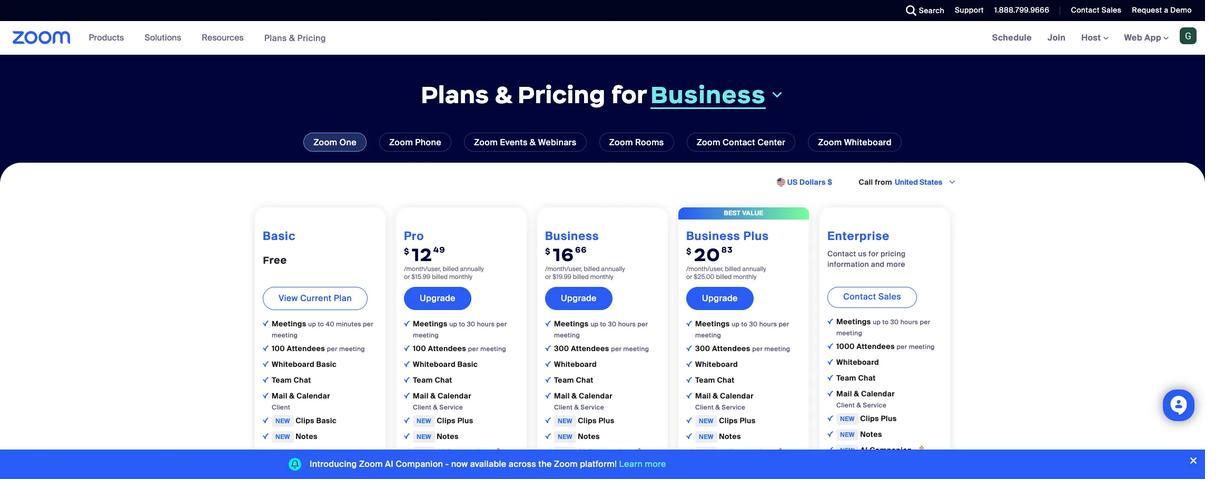 Task type: describe. For each thing, give the bounding box(es) containing it.
zoom logo image
[[13, 31, 70, 44]]

to for basic
[[318, 320, 324, 329]]

storage for 12
[[437, 464, 466, 473]]

1000 attendees per meeting
[[837, 342, 935, 351]]

zoom for zoom one
[[314, 137, 337, 148]]

zoom phone
[[389, 137, 442, 148]]

upgrade for 16
[[561, 293, 597, 304]]

introducing zoom ai companion - now available across the zoom platform! learn more
[[310, 459, 667, 470]]

call from
[[859, 178, 893, 187]]

search
[[919, 6, 945, 15]]

web app
[[1125, 32, 1162, 43]]

mail & calendar client
[[272, 391, 330, 412]]

view
[[279, 293, 298, 304]]

team for basic
[[272, 376, 292, 385]]

phone
[[415, 137, 442, 148]]

us dollars $
[[788, 178, 833, 187]]

enterprise contact us for pricing information and more
[[828, 229, 906, 269]]

business plus $ 20 83
[[687, 229, 769, 267]]

$19.99
[[553, 273, 572, 281]]

/month/user, billed annually or $15.99 billed monthly
[[404, 265, 484, 281]]

client for enterprise
[[837, 401, 855, 410]]

team chat for basic
[[272, 376, 311, 385]]

83
[[722, 245, 733, 255]]

upgrade link for 12
[[404, 287, 472, 310]]

mail for business
[[554, 391, 570, 401]]

resources
[[202, 32, 244, 43]]

view current plan
[[279, 293, 352, 304]]

monthly for 49
[[449, 273, 473, 281]]

information
[[828, 260, 870, 269]]

$ inside "popup button"
[[828, 178, 833, 187]]

upgrade link for 16
[[545, 287, 613, 310]]

schedule
[[993, 32, 1032, 43]]

new notes for business
[[558, 432, 600, 442]]

zoom contact center
[[697, 137, 786, 148]]

zoom events & webinars
[[474, 137, 577, 148]]

100 for basic
[[272, 344, 285, 354]]

available
[[470, 459, 507, 470]]

$ inside "pro $ 12 49"
[[404, 247, 410, 257]]

1 300 from the left
[[554, 344, 569, 354]]

us
[[788, 178, 798, 187]]

$15.99
[[412, 273, 431, 281]]

meetings for enterprise
[[837, 317, 873, 327]]

& inside the tabs of zoom services tab list
[[530, 137, 536, 148]]

1 300 attendees per meeting from the left
[[554, 344, 649, 354]]

demo
[[1171, 5, 1193, 15]]

show options image
[[949, 178, 957, 187]]

& inside mail & calendar client
[[289, 391, 295, 401]]

0 horizontal spatial more
[[645, 459, 667, 470]]

zoom one
[[314, 137, 357, 148]]

more inside enterprise contact us for pricing information and more
[[887, 260, 906, 269]]

center
[[758, 137, 786, 148]]

up to 30 hours per meeting for pro
[[413, 320, 507, 340]]

value
[[743, 209, 764, 218]]

pro $ 12 49
[[404, 229, 446, 267]]

to for business
[[600, 320, 607, 329]]

and
[[872, 260, 885, 269]]

the
[[539, 459, 552, 470]]

for for us
[[869, 249, 879, 259]]

include image for 1000
[[828, 319, 834, 325]]

join link
[[1040, 21, 1074, 55]]

dollars
[[800, 178, 826, 187]]

introducing
[[310, 459, 357, 470]]

up for business
[[591, 320, 599, 329]]

platform!
[[580, 459, 617, 470]]

zoom for zoom rooms
[[610, 137, 633, 148]]

plus for enterprise
[[881, 414, 897, 424]]

chat for business
[[576, 376, 594, 385]]

one
[[340, 137, 357, 148]]

$ inside business plus $ 20 83
[[687, 247, 692, 257]]

companion for enterprise
[[870, 446, 913, 455]]

banner containing products
[[0, 21, 1206, 55]]

calendar for pro
[[438, 391, 472, 401]]

learn more link
[[620, 459, 667, 470]]

up to 40 minutes per meeting
[[272, 320, 374, 340]]

include image for 12
[[404, 321, 410, 327]]

new notes for enterprise
[[841, 430, 883, 439]]

chat for pro
[[435, 376, 453, 385]]

calendar for business
[[579, 391, 613, 401]]

a
[[1165, 5, 1169, 15]]

across
[[509, 459, 537, 470]]

down image
[[770, 89, 785, 101]]

meetings for basic
[[272, 319, 308, 329]]

current
[[300, 293, 332, 304]]

mail & calendar client & service for enterprise
[[837, 389, 895, 410]]

best
[[724, 209, 741, 218]]

zoom rooms
[[610, 137, 664, 148]]

zoom right the
[[554, 459, 578, 470]]

products button
[[89, 21, 129, 55]]

pricing for plans & pricing for
[[518, 80, 606, 110]]

now
[[451, 459, 468, 470]]

client for pro
[[413, 404, 432, 412]]

16
[[553, 243, 574, 267]]

web
[[1125, 32, 1143, 43]]

up down /month/user, billed annually or $25.00 billed monthly
[[732, 320, 740, 329]]

hours for pro
[[477, 320, 495, 329]]

support
[[955, 5, 984, 15]]

us dollars $ button
[[788, 177, 833, 188]]

clips for enterprise
[[861, 414, 880, 424]]

contact down information
[[844, 291, 877, 302]]

new notes for basic
[[276, 432, 318, 442]]

host button
[[1082, 32, 1109, 43]]

join
[[1048, 32, 1066, 43]]

ai for business
[[578, 448, 586, 457]]

/month/user, billed annually or $19.99 billed monthly
[[545, 265, 625, 281]]

to for enterprise
[[883, 318, 889, 327]]

events
[[500, 137, 528, 148]]

service for enterprise
[[863, 401, 887, 410]]

/month/user, for 16
[[545, 265, 583, 274]]

30 for pro
[[467, 320, 476, 329]]

up for basic
[[308, 320, 316, 329]]

best value
[[724, 209, 764, 218]]

meetings for business
[[554, 319, 591, 329]]

5gb for 12
[[468, 465, 481, 473]]

billed down 66
[[584, 265, 600, 274]]

new clips basic
[[276, 416, 337, 426]]

team for enterprise
[[837, 374, 857, 383]]

clips for pro
[[437, 416, 456, 426]]

notes for basic
[[296, 432, 318, 442]]

1.888.799.9666
[[995, 5, 1050, 15]]

new clips plus for pro
[[417, 416, 474, 426]]

webinars
[[538, 137, 577, 148]]

& inside product information 'navigation'
[[289, 32, 295, 43]]

request
[[1133, 5, 1163, 15]]

whiteboard basic for pro
[[413, 360, 478, 369]]

request a demo
[[1133, 5, 1193, 15]]

meetings for pro
[[413, 319, 450, 329]]

3 upgrade from the left
[[702, 293, 738, 304]]

1000
[[837, 342, 855, 351]]

new inside new clips basic
[[276, 417, 290, 426]]

$25.00
[[694, 273, 715, 281]]

zoom for zoom events & webinars
[[474, 137, 498, 148]]

notes for pro
[[437, 432, 459, 442]]

/month/user, billed annually or $25.00 billed monthly
[[687, 265, 767, 281]]

up to 30 hours per meeting for business
[[554, 320, 648, 340]]

66
[[576, 245, 587, 255]]

whiteboard basic for basic
[[272, 360, 337, 369]]

per inside the "1000 attendees per meeting"
[[897, 343, 908, 351]]

pricing
[[881, 249, 906, 259]]

solutions button
[[145, 21, 186, 55]]

notes for business
[[578, 432, 600, 442]]

include image for 16
[[545, 321, 551, 327]]

hours for business
[[619, 320, 636, 329]]

learn
[[620, 459, 643, 470]]

12
[[412, 243, 433, 267]]

30 for enterprise
[[891, 318, 899, 327]]

new ai companion for enterprise
[[841, 446, 915, 455]]

web app button
[[1125, 32, 1169, 43]]

zoom for zoom phone
[[389, 137, 413, 148]]

billed right the $19.99
[[573, 273, 589, 281]]

plus for business
[[599, 416, 615, 426]]

client for basic
[[272, 404, 290, 412]]

notes for enterprise
[[861, 430, 883, 439]]

to for pro
[[459, 320, 466, 329]]

rooms
[[636, 137, 664, 148]]

plus inside business plus $ 20 83
[[744, 229, 769, 244]]

hours for enterprise
[[901, 318, 919, 327]]

/month/user, for 20
[[687, 265, 724, 274]]

plan
[[334, 293, 352, 304]]

enterprise
[[828, 229, 890, 244]]

cloud storage 5gb for 12
[[413, 464, 481, 473]]

call
[[859, 178, 874, 187]]



Task type: locate. For each thing, give the bounding box(es) containing it.
team chat
[[837, 374, 876, 383], [272, 376, 311, 385], [413, 376, 453, 385], [554, 376, 594, 385], [696, 376, 735, 385]]

2 whiteboard basic from the left
[[413, 360, 478, 369]]

0 horizontal spatial for
[[612, 80, 648, 110]]

for right us on the bottom of the page
[[869, 249, 879, 259]]

$ left 20
[[687, 247, 692, 257]]

0 horizontal spatial 100
[[272, 344, 285, 354]]

team for business
[[554, 376, 574, 385]]

pricing inside product information 'navigation'
[[297, 32, 326, 43]]

up down /month/user, billed annually or $19.99 billed monthly
[[591, 320, 599, 329]]

1 cloud storage 5gb from the left
[[413, 464, 481, 473]]

contact up host
[[1072, 5, 1100, 15]]

team
[[837, 374, 857, 383], [272, 376, 292, 385], [413, 376, 433, 385], [554, 376, 574, 385], [696, 376, 716, 385]]

1 vertical spatial contact sales
[[844, 291, 902, 302]]

0 vertical spatial pricing
[[297, 32, 326, 43]]

billed
[[443, 265, 459, 274], [584, 265, 600, 274], [725, 265, 741, 274], [432, 273, 448, 281], [573, 273, 589, 281], [716, 273, 732, 281]]

0 horizontal spatial contact sales
[[844, 291, 902, 302]]

meetings down $15.99
[[413, 319, 450, 329]]

pricing for plans & pricing
[[297, 32, 326, 43]]

monthly right $15.99
[[449, 273, 473, 281]]

3 or from the left
[[687, 273, 693, 281]]

calendar for basic
[[297, 391, 330, 401]]

0 horizontal spatial plans
[[264, 32, 287, 43]]

1 upgrade link from the left
[[404, 287, 472, 310]]

contact sales down and at the bottom
[[844, 291, 902, 302]]

5gb for 16
[[609, 465, 623, 473]]

0 horizontal spatial cloud storage 5gb
[[413, 464, 481, 473]]

0 horizontal spatial include image
[[263, 321, 269, 327]]

0 horizontal spatial cloud
[[413, 464, 435, 473]]

cloud left -
[[413, 464, 435, 473]]

2 horizontal spatial annually
[[743, 265, 767, 274]]

monthly for 20
[[734, 273, 757, 281]]

1 horizontal spatial monthly
[[591, 273, 614, 281]]

1 vertical spatial pricing
[[518, 80, 606, 110]]

plans
[[264, 32, 287, 43], [421, 80, 489, 110]]

cloud
[[413, 464, 435, 473], [554, 464, 576, 473]]

per inside up to 40 minutes per meeting
[[363, 320, 374, 329]]

2 annually from the left
[[601, 265, 625, 274]]

more down pricing
[[887, 260, 906, 269]]

product information navigation
[[81, 21, 334, 55]]

monthly down business plus $ 20 83
[[734, 273, 757, 281]]

annually right $15.99
[[460, 265, 484, 274]]

annually for 66
[[601, 265, 625, 274]]

annually inside the /month/user, billed annually or $15.99 billed monthly
[[460, 265, 484, 274]]

mail inside mail & calendar client
[[272, 391, 288, 401]]

2 include image from the left
[[404, 321, 410, 327]]

2 300 attendees per meeting from the left
[[696, 344, 791, 354]]

free
[[263, 254, 287, 267]]

plans inside main content
[[421, 80, 489, 110]]

2 100 attendees per meeting from the left
[[413, 344, 506, 354]]

to inside up to 40 minutes per meeting
[[318, 320, 324, 329]]

300 attendees per meeting
[[554, 344, 649, 354], [696, 344, 791, 354]]

2 horizontal spatial monthly
[[734, 273, 757, 281]]

100 for pro
[[413, 344, 426, 354]]

mail for pro
[[413, 391, 429, 401]]

0 horizontal spatial 300
[[554, 344, 569, 354]]

tabs of zoom services tab list
[[16, 133, 1190, 152]]

2 horizontal spatial include image
[[545, 321, 551, 327]]

1 horizontal spatial 5gb
[[609, 465, 623, 473]]

2 /month/user, from the left
[[545, 265, 583, 274]]

cloud storage 5gb for 16
[[554, 464, 623, 473]]

1 horizontal spatial for
[[869, 249, 879, 259]]

1 storage from the left
[[437, 464, 466, 473]]

team chat for business
[[554, 376, 594, 385]]

upgrade link down /month/user, billed annually or $25.00 billed monthly
[[687, 287, 754, 310]]

or for 16
[[545, 273, 551, 281]]

5gb
[[468, 465, 481, 473], [609, 465, 623, 473]]

0 horizontal spatial 100 attendees per meeting
[[272, 344, 365, 354]]

1 horizontal spatial cloud
[[554, 464, 576, 473]]

2 cloud storage 5gb from the left
[[554, 464, 623, 473]]

up to 30 hours per meeting
[[837, 318, 931, 338], [413, 320, 507, 340], [554, 320, 648, 340], [696, 320, 790, 340]]

main content containing business
[[0, 21, 1206, 480]]

zoom left events
[[474, 137, 498, 148]]

2 horizontal spatial upgrade
[[702, 293, 738, 304]]

plans for plans & pricing
[[264, 32, 287, 43]]

upgrade down the /month/user, billed annually or $15.99 billed monthly
[[420, 293, 456, 304]]

1 horizontal spatial cloud storage 5gb
[[554, 464, 623, 473]]

plans for plans & pricing for
[[421, 80, 489, 110]]

billed down '49' at left bottom
[[443, 265, 459, 274]]

1.888.799.9666 button
[[987, 0, 1053, 21], [995, 5, 1050, 15]]

sales inside main content
[[879, 291, 902, 302]]

plus for pro
[[458, 416, 474, 426]]

or inside the /month/user, billed annually or $15.99 billed monthly
[[404, 273, 410, 281]]

ai
[[861, 446, 868, 455], [437, 448, 445, 457], [578, 448, 586, 457], [720, 448, 727, 457], [385, 459, 394, 470]]

pro
[[404, 229, 424, 244]]

1 monthly from the left
[[449, 273, 473, 281]]

up for enterprise
[[873, 318, 881, 327]]

0 vertical spatial plans
[[264, 32, 287, 43]]

search button
[[898, 0, 948, 21]]

storage left available
[[437, 464, 466, 473]]

monthly inside /month/user, billed annually or $19.99 billed monthly
[[591, 273, 614, 281]]

contact sales link
[[1064, 0, 1125, 21], [1072, 5, 1122, 15], [828, 287, 918, 308]]

or inside /month/user, billed annually or $19.99 billed monthly
[[545, 273, 551, 281]]

contact left center
[[723, 137, 756, 148]]

0 vertical spatial sales
[[1102, 5, 1122, 15]]

profile picture image
[[1180, 27, 1197, 44]]

team for pro
[[413, 376, 433, 385]]

plans & pricing for
[[421, 80, 648, 110]]

/month/user, down '49' at left bottom
[[404, 265, 441, 274]]

contact
[[1072, 5, 1100, 15], [723, 137, 756, 148], [828, 249, 857, 259], [844, 291, 877, 302]]

zoom right introducing
[[359, 459, 383, 470]]

whiteboard basic
[[272, 360, 337, 369], [413, 360, 478, 369]]

0 horizontal spatial or
[[404, 273, 410, 281]]

annually inside /month/user, billed annually or $19.99 billed monthly
[[601, 265, 625, 274]]

annually for 20
[[743, 265, 767, 274]]

us
[[859, 249, 867, 259]]

1 horizontal spatial 100 attendees per meeting
[[413, 344, 506, 354]]

chat for enterprise
[[859, 374, 876, 383]]

annually inside /month/user, billed annually or $25.00 billed monthly
[[743, 265, 767, 274]]

0 horizontal spatial storage
[[437, 464, 466, 473]]

calendar inside mail & calendar client
[[297, 391, 330, 401]]

meetings down view
[[272, 319, 308, 329]]

2 upgrade from the left
[[561, 293, 597, 304]]

banner
[[0, 21, 1206, 55]]

2 100 from the left
[[413, 344, 426, 354]]

view current plan link
[[263, 287, 368, 310]]

meeting inside the "1000 attendees per meeting"
[[909, 343, 935, 351]]

app
[[1145, 32, 1162, 43]]

2 horizontal spatial or
[[687, 273, 693, 281]]

/month/user, down 83
[[687, 265, 724, 274]]

zoom
[[314, 137, 337, 148], [389, 137, 413, 148], [474, 137, 498, 148], [610, 137, 633, 148], [697, 137, 721, 148], [819, 137, 842, 148], [359, 459, 383, 470], [554, 459, 578, 470]]

1 or from the left
[[404, 273, 410, 281]]

contact sales up host dropdown button
[[1072, 5, 1122, 15]]

for inside enterprise contact us for pricing information and more
[[869, 249, 879, 259]]

2 upgrade link from the left
[[545, 287, 613, 310]]

0 horizontal spatial 300 attendees per meeting
[[554, 344, 649, 354]]

business inside business plus $ 20 83
[[687, 229, 741, 244]]

main content
[[0, 21, 1206, 480]]

2 or from the left
[[545, 273, 551, 281]]

meetings
[[837, 317, 873, 327], [272, 319, 308, 329], [413, 319, 450, 329], [554, 319, 591, 329], [696, 319, 732, 329]]

ok image
[[828, 344, 834, 349], [687, 346, 692, 351], [828, 359, 834, 365], [263, 361, 269, 367], [404, 361, 410, 367], [828, 375, 834, 381], [545, 377, 551, 383], [687, 377, 692, 383], [828, 391, 834, 397], [263, 393, 269, 399], [545, 393, 551, 399], [404, 418, 410, 424], [545, 434, 551, 439], [687, 434, 692, 439], [828, 447, 834, 453], [404, 449, 410, 455], [545, 449, 551, 455]]

0 horizontal spatial monthly
[[449, 273, 473, 281]]

100 attendees per meeting for pro
[[413, 344, 506, 354]]

Country/Region text field
[[894, 177, 948, 188]]

1 /month/user, from the left
[[404, 265, 441, 274]]

1 vertical spatial sales
[[879, 291, 902, 302]]

more right learn
[[645, 459, 667, 470]]

cloud right the
[[554, 464, 576, 473]]

products
[[89, 32, 124, 43]]

2 monthly from the left
[[591, 273, 614, 281]]

contact sales
[[1072, 5, 1122, 15], [844, 291, 902, 302]]

cloud for 12
[[413, 464, 435, 473]]

1 horizontal spatial 100
[[413, 344, 426, 354]]

business for business
[[651, 79, 766, 110]]

3 monthly from the left
[[734, 273, 757, 281]]

contact inside enterprise contact us for pricing information and more
[[828, 249, 857, 259]]

pricing
[[297, 32, 326, 43], [518, 80, 606, 110]]

or left $25.00
[[687, 273, 693, 281]]

1 cloud from the left
[[413, 464, 435, 473]]

attendees for enterprise
[[857, 342, 895, 351]]

clips for business
[[578, 416, 597, 426]]

30 for business
[[608, 320, 617, 329]]

1 horizontal spatial 300
[[696, 344, 711, 354]]

team chat for pro
[[413, 376, 453, 385]]

new notes
[[841, 430, 883, 439], [276, 432, 318, 442], [417, 432, 459, 442], [558, 432, 600, 442], [699, 432, 741, 442]]

1 vertical spatial plans
[[421, 80, 489, 110]]

up down the /month/user, billed annually or $15.99 billed monthly
[[450, 320, 458, 329]]

/month/user, inside /month/user, billed annually or $19.99 billed monthly
[[545, 265, 583, 274]]

1 horizontal spatial annually
[[601, 265, 625, 274]]

service for pro
[[440, 404, 463, 412]]

monthly for 66
[[591, 273, 614, 281]]

$ right dollars
[[828, 178, 833, 187]]

or for 20
[[687, 273, 693, 281]]

&
[[289, 32, 295, 43], [495, 80, 512, 110], [530, 137, 536, 148], [854, 389, 860, 399], [289, 391, 295, 401], [431, 391, 436, 401], [572, 391, 577, 401], [713, 391, 719, 401], [857, 401, 862, 410], [433, 404, 438, 412], [575, 404, 579, 412], [716, 404, 720, 412]]

new ai companion
[[841, 446, 915, 455], [417, 448, 491, 457], [558, 448, 632, 457], [699, 448, 773, 457]]

3 /month/user, from the left
[[687, 265, 724, 274]]

storage left learn
[[578, 464, 607, 473]]

client for business
[[554, 404, 573, 412]]

cloud for 16
[[554, 464, 576, 473]]

service
[[863, 401, 887, 410], [440, 404, 463, 412], [581, 404, 605, 412], [722, 404, 746, 412]]

1 horizontal spatial contact sales
[[1072, 5, 1122, 15]]

$ left 12
[[404, 247, 410, 257]]

business
[[651, 79, 766, 110], [545, 229, 599, 244], [687, 229, 741, 244]]

sales up host dropdown button
[[1102, 5, 1122, 15]]

chat for basic
[[294, 376, 311, 385]]

monthly inside /month/user, billed annually or $25.00 billed monthly
[[734, 273, 757, 281]]

0 horizontal spatial pricing
[[297, 32, 326, 43]]

1 5gb from the left
[[468, 465, 481, 473]]

up up the "1000 attendees per meeting"
[[873, 318, 881, 327]]

2 5gb from the left
[[609, 465, 623, 473]]

40
[[326, 320, 335, 329]]

companion for pro
[[446, 448, 489, 457]]

clips for basic
[[296, 416, 315, 426]]

1 vertical spatial for
[[869, 249, 879, 259]]

storage for 16
[[578, 464, 607, 473]]

100 attendees per meeting for basic
[[272, 344, 365, 354]]

team chat for enterprise
[[837, 374, 876, 383]]

49
[[434, 245, 446, 255]]

up
[[873, 318, 881, 327], [308, 320, 316, 329], [450, 320, 458, 329], [591, 320, 599, 329], [732, 320, 740, 329]]

or left $15.99
[[404, 273, 410, 281]]

per
[[920, 318, 931, 327], [363, 320, 374, 329], [497, 320, 507, 329], [638, 320, 648, 329], [779, 320, 790, 329], [897, 343, 908, 351], [327, 345, 338, 354], [468, 345, 479, 354], [611, 345, 622, 354], [753, 345, 763, 354]]

1 100 from the left
[[272, 344, 285, 354]]

1 horizontal spatial pricing
[[518, 80, 606, 110]]

upgrade link down /month/user, billed annually or $19.99 billed monthly
[[545, 287, 613, 310]]

1 horizontal spatial upgrade
[[561, 293, 597, 304]]

resources button
[[202, 21, 249, 55]]

annually right business $ 16 66 at left
[[601, 265, 625, 274]]

3 include image from the left
[[545, 321, 551, 327]]

1 horizontal spatial plans
[[421, 80, 489, 110]]

upgrade down /month/user, billed annually or $19.99 billed monthly
[[561, 293, 597, 304]]

solutions
[[145, 32, 181, 43]]

upgrade
[[420, 293, 456, 304], [561, 293, 597, 304], [702, 293, 738, 304]]

2 horizontal spatial /month/user,
[[687, 265, 724, 274]]

0 horizontal spatial upgrade link
[[404, 287, 472, 310]]

-
[[446, 459, 449, 470]]

chat
[[859, 374, 876, 383], [294, 376, 311, 385], [435, 376, 453, 385], [576, 376, 594, 385], [717, 376, 735, 385]]

or left the $19.99
[[545, 273, 551, 281]]

plans & pricing
[[264, 32, 326, 43]]

business for business plus $ 20 83
[[687, 229, 741, 244]]

attendees for business
[[571, 344, 610, 354]]

more
[[887, 260, 906, 269], [645, 459, 667, 470]]

or for 12
[[404, 273, 410, 281]]

zoom down business popup button
[[697, 137, 721, 148]]

client inside mail & calendar client
[[272, 404, 290, 412]]

business $ 16 66
[[545, 229, 599, 267]]

ai for pro
[[437, 448, 445, 457]]

0 horizontal spatial 5gb
[[468, 465, 481, 473]]

1 100 attendees per meeting from the left
[[272, 344, 365, 354]]

up left the 40
[[308, 320, 316, 329]]

30
[[891, 318, 899, 327], [467, 320, 476, 329], [608, 320, 617, 329], [750, 320, 758, 329]]

calendar
[[862, 389, 895, 399], [297, 391, 330, 401], [438, 391, 472, 401], [579, 391, 613, 401], [720, 391, 754, 401]]

meetings up 1000 on the bottom of page
[[837, 317, 873, 327]]

/month/user, for 12
[[404, 265, 441, 274]]

clips
[[861, 414, 880, 424], [296, 416, 315, 426], [437, 416, 456, 426], [578, 416, 597, 426], [720, 416, 738, 426]]

1 horizontal spatial upgrade link
[[545, 287, 613, 310]]

upgrade link down the /month/user, billed annually or $15.99 billed monthly
[[404, 287, 472, 310]]

2 storage from the left
[[578, 464, 607, 473]]

up inside up to 40 minutes per meeting
[[308, 320, 316, 329]]

meeting inside up to 40 minutes per meeting
[[272, 331, 298, 340]]

2 horizontal spatial upgrade link
[[687, 287, 754, 310]]

minutes
[[336, 320, 361, 329]]

0 horizontal spatial whiteboard basic
[[272, 360, 337, 369]]

from
[[876, 178, 893, 187]]

contact inside the tabs of zoom services tab list
[[723, 137, 756, 148]]

include image
[[263, 321, 269, 327], [404, 321, 410, 327], [545, 321, 551, 327]]

for up zoom rooms
[[612, 80, 648, 110]]

mail & calendar client & service for business
[[554, 391, 613, 412]]

cloud storage 5gb
[[413, 464, 481, 473], [554, 464, 623, 473]]

1 horizontal spatial sales
[[1102, 5, 1122, 15]]

meetings down $25.00
[[696, 319, 732, 329]]

meeting
[[837, 329, 863, 338], [272, 331, 298, 340], [413, 331, 439, 340], [554, 331, 580, 340], [696, 331, 721, 340], [909, 343, 935, 351], [339, 345, 365, 354], [481, 345, 506, 354], [624, 345, 649, 354], [765, 345, 791, 354]]

/month/user, inside /month/user, billed annually or $25.00 billed monthly
[[687, 265, 724, 274]]

zoom left one at the left top of page
[[314, 137, 337, 148]]

zoom left rooms
[[610, 137, 633, 148]]

plus
[[744, 229, 769, 244], [881, 414, 897, 424], [458, 416, 474, 426], [599, 416, 615, 426], [740, 416, 756, 426]]

new clips plus for business
[[558, 416, 615, 426]]

companion for business
[[588, 448, 630, 457]]

1 include image from the left
[[263, 321, 269, 327]]

100 attendees per meeting
[[272, 344, 365, 354], [413, 344, 506, 354]]

1 horizontal spatial /month/user,
[[545, 265, 583, 274]]

1 upgrade from the left
[[420, 293, 456, 304]]

monthly right the $19.99
[[591, 273, 614, 281]]

annually for 49
[[460, 265, 484, 274]]

meetings down the $19.99
[[554, 319, 591, 329]]

service for business
[[581, 404, 605, 412]]

20
[[695, 243, 721, 267]]

0 horizontal spatial sales
[[879, 291, 902, 302]]

new ai companion for business
[[558, 448, 632, 457]]

include image
[[828, 319, 834, 325], [687, 321, 692, 327]]

1 horizontal spatial more
[[887, 260, 906, 269]]

1 vertical spatial more
[[645, 459, 667, 470]]

include image for 300
[[687, 321, 692, 327]]

1 whiteboard basic from the left
[[272, 360, 337, 369]]

1 horizontal spatial storage
[[578, 464, 607, 473]]

0 horizontal spatial /month/user,
[[404, 265, 441, 274]]

1 horizontal spatial or
[[545, 273, 551, 281]]

/month/user, down 66
[[545, 265, 583, 274]]

mail for basic
[[272, 391, 288, 401]]

1 horizontal spatial 300 attendees per meeting
[[696, 344, 791, 354]]

billed down 83
[[725, 265, 741, 274]]

1 horizontal spatial include image
[[828, 319, 834, 325]]

storage
[[437, 464, 466, 473], [578, 464, 607, 473]]

0 horizontal spatial upgrade
[[420, 293, 456, 304]]

0 vertical spatial contact sales
[[1072, 5, 1122, 15]]

billed right $25.00
[[716, 273, 732, 281]]

host
[[1082, 32, 1104, 43]]

2 300 from the left
[[696, 344, 711, 354]]

contact up information
[[828, 249, 857, 259]]

calendar for enterprise
[[862, 389, 895, 399]]

pricing inside main content
[[518, 80, 606, 110]]

$ left 16
[[545, 247, 551, 257]]

annually right 20
[[743, 265, 767, 274]]

/month/user, inside the /month/user, billed annually or $15.99 billed monthly
[[404, 265, 441, 274]]

0 horizontal spatial include image
[[687, 321, 692, 327]]

request a demo link
[[1125, 0, 1206, 21], [1133, 5, 1193, 15]]

new clips plus for enterprise
[[841, 414, 897, 424]]

3 annually from the left
[[743, 265, 767, 274]]

zoom left phone
[[389, 137, 413, 148]]

up to 30 hours per meeting for enterprise
[[837, 318, 931, 338]]

for
[[612, 80, 648, 110], [869, 249, 879, 259]]

meetings navigation
[[985, 21, 1206, 55]]

business button
[[651, 79, 785, 110]]

ok image
[[263, 346, 269, 351], [404, 346, 410, 351], [545, 346, 551, 351], [545, 361, 551, 367], [687, 361, 692, 367], [263, 377, 269, 383], [404, 377, 410, 383], [404, 393, 410, 399], [687, 393, 692, 399], [828, 416, 834, 422], [263, 418, 269, 424], [545, 418, 551, 424], [687, 418, 692, 424], [828, 432, 834, 437], [263, 434, 269, 439], [404, 434, 410, 439], [687, 449, 692, 455], [404, 465, 410, 471], [545, 465, 551, 471]]

business for business $ 16 66
[[545, 229, 599, 244]]

1 horizontal spatial whiteboard basic
[[413, 360, 478, 369]]

or inside /month/user, billed annually or $25.00 billed monthly
[[687, 273, 693, 281]]

ai for enterprise
[[861, 446, 868, 455]]

sales down and at the bottom
[[879, 291, 902, 302]]

0 vertical spatial for
[[612, 80, 648, 110]]

0 vertical spatial more
[[887, 260, 906, 269]]

schedule link
[[985, 21, 1040, 55]]

mail for enterprise
[[837, 389, 853, 399]]

upgrade down /month/user, billed annually or $25.00 billed monthly
[[702, 293, 738, 304]]

whiteboard inside the tabs of zoom services tab list
[[845, 137, 892, 148]]

1 horizontal spatial include image
[[404, 321, 410, 327]]

upgrade for 12
[[420, 293, 456, 304]]

1 annually from the left
[[460, 265, 484, 274]]

monthly inside the /month/user, billed annually or $15.99 billed monthly
[[449, 273, 473, 281]]

2 cloud from the left
[[554, 464, 576, 473]]

or
[[404, 273, 410, 281], [545, 273, 551, 281], [687, 273, 693, 281]]

mail & calendar client & service for pro
[[413, 391, 472, 412]]

billed right $15.99
[[432, 273, 448, 281]]

0 horizontal spatial annually
[[460, 265, 484, 274]]

sales
[[1102, 5, 1122, 15], [879, 291, 902, 302]]

plans inside product information 'navigation'
[[264, 32, 287, 43]]

annually
[[460, 265, 484, 274], [601, 265, 625, 274], [743, 265, 767, 274]]

new
[[841, 415, 855, 424], [276, 417, 290, 426], [417, 417, 431, 426], [558, 417, 573, 426], [699, 417, 714, 426], [841, 431, 855, 439], [276, 433, 290, 442], [417, 433, 431, 442], [558, 433, 573, 442], [699, 433, 714, 442], [841, 447, 855, 455], [417, 449, 431, 457], [558, 449, 573, 457], [699, 449, 714, 457]]

$ inside business $ 16 66
[[545, 247, 551, 257]]

3 upgrade link from the left
[[687, 287, 754, 310]]

zoom up dollars
[[819, 137, 842, 148]]

attendees for basic
[[287, 344, 325, 354]]

zoom whiteboard
[[819, 137, 892, 148]]



Task type: vqa. For each thing, say whether or not it's contained in the screenshot.


